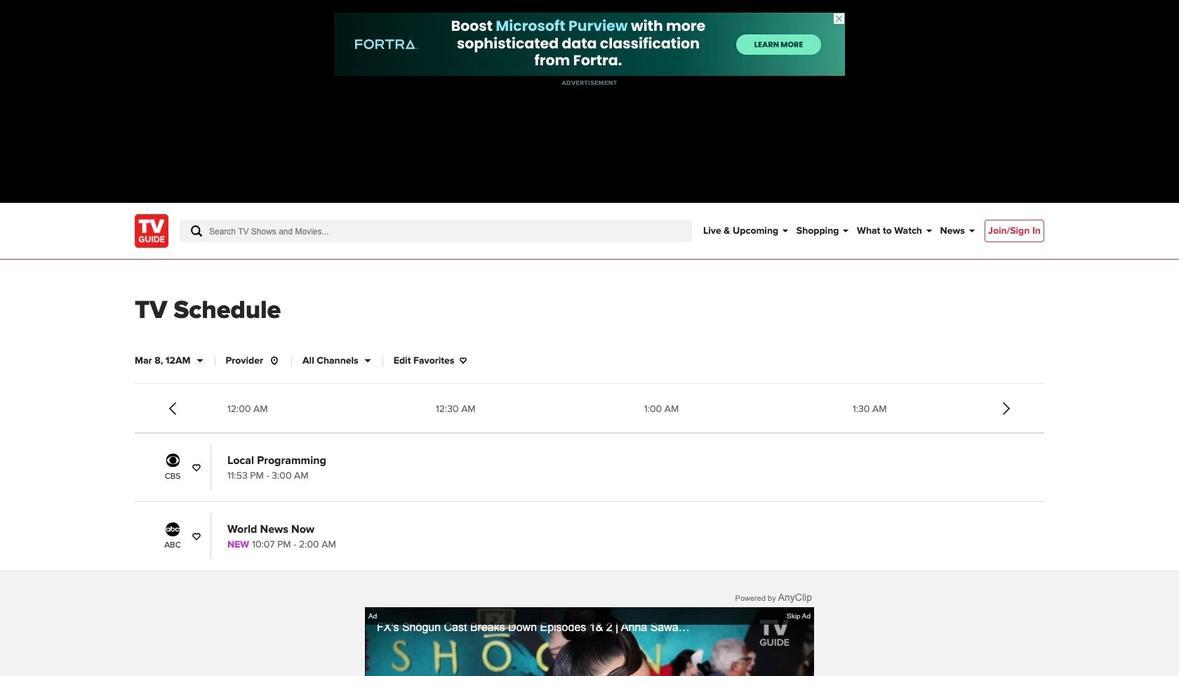 Task type: describe. For each thing, give the bounding box(es) containing it.
video player region
[[365, 607, 815, 676]]

Search TV Shows and Movies... text field
[[180, 220, 692, 242]]



Task type: vqa. For each thing, say whether or not it's contained in the screenshot.
What to Watch on Hulu image
no



Task type: locate. For each thing, give the bounding box(es) containing it.
menu bar
[[704, 203, 975, 259]]

None field
[[180, 220, 692, 242]]

advertisement element
[[334, 13, 845, 76]]

menu item
[[985, 220, 1045, 242]]

5942 image
[[162, 522, 183, 536]]

5943 image
[[162, 453, 183, 467]]



